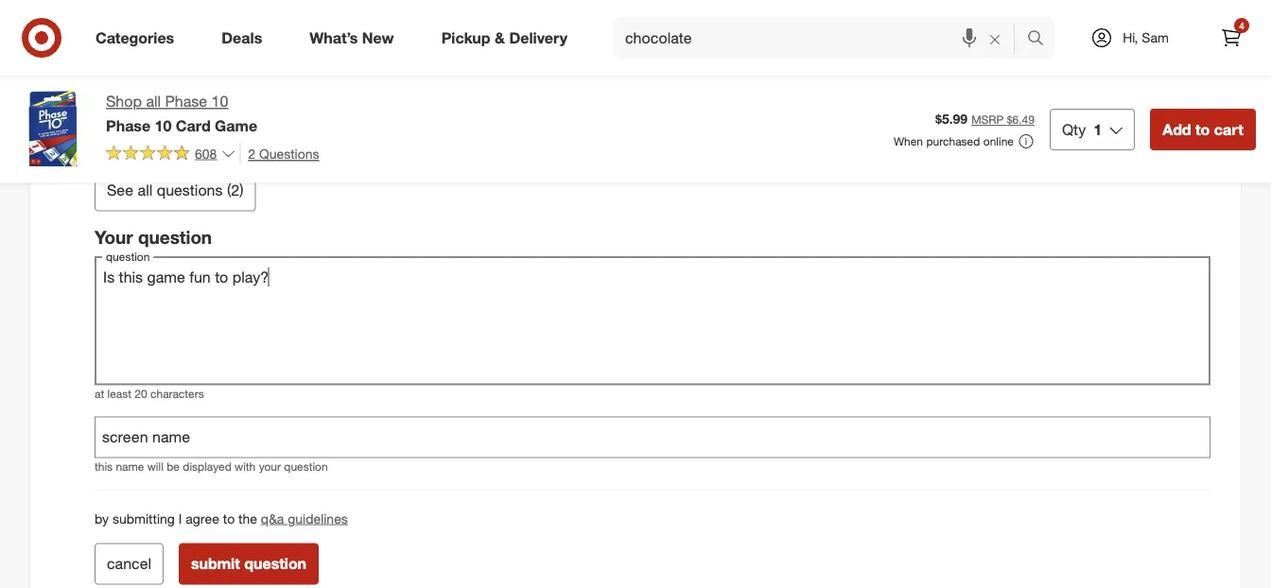 Task type: vqa. For each thing, say whether or not it's contained in the screenshot.
the bottom IN
no



Task type: describe. For each thing, give the bounding box(es) containing it.
0 horizontal spatial phase
[[106, 116, 151, 135]]

)
[[239, 181, 244, 200]]

with
[[235, 460, 256, 474]]

1 horizontal spatial phase
[[165, 92, 207, 111]]

new
[[362, 28, 394, 47]]

pickup
[[441, 28, 491, 47]]

1 horizontal spatial 10
[[212, 92, 228, 111]]

i
[[179, 511, 182, 527]]

608 link
[[106, 143, 236, 166]]

4
[[1239, 19, 1245, 31]]

1 horizontal spatial 2
[[248, 145, 256, 162]]

all for see
[[138, 181, 153, 200]]

submit question button
[[179, 544, 319, 586]]

&
[[495, 28, 505, 47]]

expert
[[147, 74, 180, 89]]

uno
[[292, 35, 321, 52]]

this
[[95, 460, 113, 474]]

brand expert
[[114, 74, 180, 89]]

your
[[95, 227, 133, 249]]

least
[[107, 387, 132, 401]]

608
[[195, 145, 217, 162]]

code
[[418, 35, 448, 52]]

add to cart
[[1163, 120, 1244, 138]]

add
[[1163, 120, 1192, 138]]

question for submit question
[[244, 555, 307, 574]]

2 questions
[[248, 145, 319, 162]]

currently
[[171, 35, 223, 52]]

(
[[227, 181, 231, 200]]

braille
[[325, 35, 361, 52]]

qty 1
[[1062, 120, 1102, 138]]

$6.49
[[1007, 113, 1035, 127]]

question for your question
[[138, 227, 212, 249]]

search button
[[1019, 17, 1064, 62]]

displayed
[[183, 460, 232, 474]]

submit question
[[191, 555, 307, 574]]

deals
[[222, 28, 262, 47]]

$5.99
[[936, 111, 968, 127]]

q&a guidelines button
[[261, 510, 348, 529]]

pickup & delivery link
[[425, 17, 591, 59]]

1
[[1094, 120, 1102, 138]]

answer it
[[122, 109, 169, 123]]

20
[[135, 387, 147, 401]]

by
[[95, 511, 109, 527]]

game
[[215, 116, 257, 135]]

name
[[116, 460, 144, 474]]

pickup & delivery
[[441, 28, 568, 47]]

1 vertical spatial question
[[284, 460, 328, 474]]

deals link
[[205, 17, 286, 59]]

categories
[[96, 28, 174, 47]]

2 questions link
[[240, 143, 319, 164]]

shop
[[106, 92, 142, 111]]

mattel
[[130, 35, 167, 52]]

questions
[[157, 181, 223, 200]]

image of phase 10 card game image
[[15, 91, 91, 166]]

questions
[[259, 145, 319, 162]]



Task type: locate. For each thing, give the bounding box(es) containing it.
to right 'add'
[[1196, 120, 1210, 138]]

None text field
[[95, 417, 1211, 459]]

purchased
[[926, 134, 980, 148]]

sam
[[1142, 29, 1169, 46]]

2
[[248, 145, 256, 162], [231, 181, 239, 200]]

only
[[226, 35, 251, 52]]

guidelines
[[288, 511, 348, 527]]

question down the q&a
[[244, 555, 307, 574]]

agree
[[186, 511, 219, 527]]

phase
[[165, 92, 207, 111], [106, 116, 151, 135]]

0 horizontal spatial to
[[223, 511, 235, 527]]

submit
[[191, 555, 240, 574]]

question inside button
[[244, 555, 307, 574]]

0 vertical spatial phase
[[165, 92, 207, 111]]

1 vertical spatial to
[[223, 511, 235, 527]]

this name will be displayed with your question
[[95, 460, 328, 474]]

answer
[[122, 109, 160, 123]]

0 horizontal spatial 10
[[155, 116, 172, 135]]

it
[[163, 109, 169, 123]]

0 vertical spatial 10
[[212, 92, 228, 111]]

be
[[167, 460, 180, 474]]

all left it
[[146, 92, 161, 111]]

gmm14).
[[452, 35, 507, 52]]

4 link
[[1211, 17, 1253, 59]]

when purchased online
[[894, 134, 1014, 148]]

what's new link
[[293, 17, 418, 59]]

0 vertical spatial all
[[146, 92, 161, 111]]

msrp
[[972, 113, 1004, 127]]

hi, sam
[[1123, 29, 1169, 46]]

delivery
[[509, 28, 568, 47]]

cancel
[[107, 555, 151, 574]]

1 vertical spatial all
[[138, 181, 153, 200]]

offers
[[255, 35, 288, 52]]

phase up card
[[165, 92, 207, 111]]

cart
[[1214, 120, 1244, 138]]

all right see
[[138, 181, 153, 200]]

0 vertical spatial to
[[1196, 120, 1210, 138]]

see all questions ( 2 )
[[107, 181, 244, 200]]

2 vertical spatial question
[[244, 555, 307, 574]]

card
[[176, 116, 211, 135]]

will
[[147, 460, 163, 474]]

a: mattel currently only offers uno braille (product code gmm14).
[[114, 35, 507, 52]]

what's new
[[310, 28, 394, 47]]

10
[[212, 92, 228, 111], [155, 116, 172, 135]]

qty
[[1062, 120, 1086, 138]]

0 vertical spatial question
[[138, 227, 212, 249]]

2 right the questions
[[231, 181, 239, 200]]

phase down shop
[[106, 116, 151, 135]]

answer it button
[[114, 101, 177, 131]]

q&a
[[261, 511, 284, 527]]

0 horizontal spatial 2
[[231, 181, 239, 200]]

1 vertical spatial 2
[[231, 181, 239, 200]]

at least 20 characters
[[95, 387, 204, 401]]

(product
[[365, 35, 415, 52]]

shop all phase 10 phase 10 card game
[[106, 92, 257, 135]]

see
[[107, 181, 133, 200]]

add to cart button
[[1151, 109, 1256, 150]]

What can we help you find? suggestions appear below search field
[[614, 17, 1032, 59]]

1 vertical spatial 10
[[155, 116, 172, 135]]

0 vertical spatial 2
[[248, 145, 256, 162]]

when
[[894, 134, 923, 148]]

brand
[[114, 74, 144, 89]]

hi,
[[1123, 29, 1138, 46]]

at
[[95, 387, 104, 401]]

to
[[1196, 120, 1210, 138], [223, 511, 235, 527]]

question down see all questions ( 2 )
[[138, 227, 212, 249]]

what's
[[310, 28, 358, 47]]

1 horizontal spatial to
[[1196, 120, 1210, 138]]

a:
[[114, 35, 126, 52]]

question right "your"
[[284, 460, 328, 474]]

your question
[[95, 227, 212, 249]]

to inside add to cart button
[[1196, 120, 1210, 138]]

your
[[259, 460, 281, 474]]

the
[[238, 511, 257, 527]]

all
[[146, 92, 161, 111], [138, 181, 153, 200]]

submitting
[[112, 511, 175, 527]]

online
[[984, 134, 1014, 148]]

1 vertical spatial phase
[[106, 116, 151, 135]]

categories link
[[79, 17, 198, 59]]

to left the the
[[223, 511, 235, 527]]

cancel button
[[95, 544, 164, 586]]

search
[[1019, 30, 1064, 49]]

all inside shop all phase 10 phase 10 card game
[[146, 92, 161, 111]]

Is this game fun to play? text field
[[95, 257, 1211, 386]]

$5.99 msrp $6.49
[[936, 111, 1035, 127]]

all for shop
[[146, 92, 161, 111]]

2 down game
[[248, 145, 256, 162]]

characters
[[150, 387, 204, 401]]

by submitting i agree to the q&a guidelines
[[95, 511, 348, 527]]

question
[[138, 227, 212, 249], [284, 460, 328, 474], [244, 555, 307, 574]]



